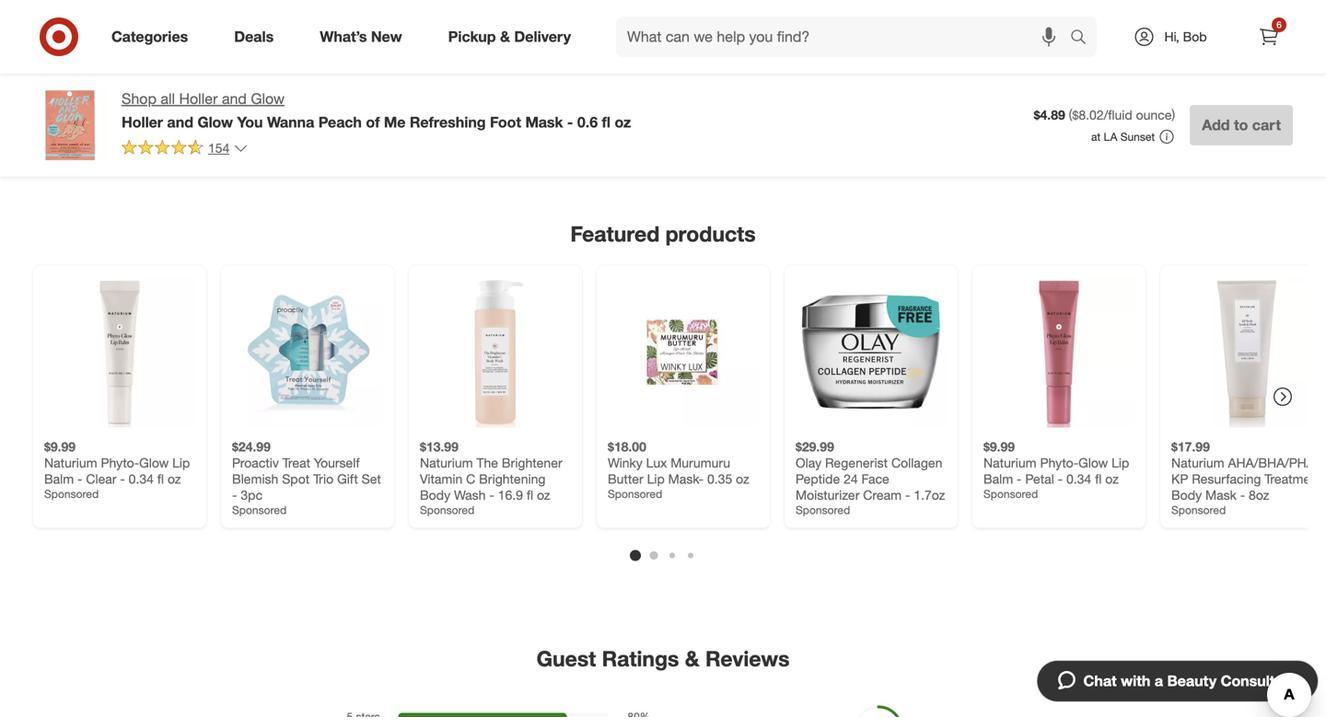Task type: locate. For each thing, give the bounding box(es) containing it.
naturium the brightener vitamin c brightening body wash - 16.9 fl oz image
[[420, 277, 571, 428]]

24
[[844, 471, 858, 487]]

reviews
[[706, 646, 790, 672]]

sponsored inside $9.99 naturium phyto-glow lip balm - clear - 0.34 fl oz sponsored
[[44, 487, 99, 501]]

1 horizontal spatial body
[[1172, 487, 1202, 504]]

naturium inside $9.99 naturium phyto-glow lip balm - petal - 0.34 fl oz sponsored
[[984, 455, 1037, 471]]

0 horizontal spatial 0.34
[[129, 471, 154, 487]]

resurfacing
[[1192, 471, 1262, 487]]

guest ratings & reviews
[[537, 646, 790, 672]]

fl right 16.9
[[527, 487, 534, 504]]

sunset
[[1121, 130, 1156, 144]]

& right ratings
[[685, 646, 700, 672]]

$9.99 for naturium phyto-glow lip balm - clear - 0.34 fl oz
[[44, 439, 76, 455]]

pickup & delivery link
[[433, 17, 594, 57]]

lip
[[172, 455, 190, 471], [1112, 455, 1130, 471], [647, 471, 665, 487]]

search button
[[1062, 17, 1107, 61]]

fl inside $9.99 naturium phyto-glow lip balm - petal - 0.34 fl oz sponsored
[[1096, 471, 1102, 487]]

oz left kp
[[1106, 471, 1119, 487]]

mask
[[526, 113, 563, 131], [1206, 487, 1237, 504]]

deals link
[[219, 17, 297, 57]]

new
[[371, 28, 402, 46]]

0.34 right petal on the bottom of the page
[[1067, 471, 1092, 487]]

sponsored inside $24.99 proactiv treat yourself blemish spot trio gift set - 3pc sponsored
[[232, 504, 287, 517]]

trio
[[313, 471, 334, 487]]

moisturizer
[[796, 487, 860, 504]]

2 horizontal spatial lip
[[1112, 455, 1130, 471]]

at la sunset
[[1092, 130, 1156, 144]]

mask inside $17.99 naturium aha/bha/pha kp resurfacing treatment body mask - 8oz sponsored
[[1206, 487, 1237, 504]]

of
[[366, 113, 380, 131]]

- inside $24.99 proactiv treat yourself blemish spot trio gift set - 3pc sponsored
[[232, 487, 237, 504]]

brightener
[[502, 455, 563, 471]]

1 vertical spatial and
[[167, 113, 193, 131]]

154 link
[[122, 139, 248, 160]]

la
[[1104, 130, 1118, 144]]

oz right 16.9
[[537, 487, 551, 504]]

0 vertical spatial and
[[222, 90, 247, 108]]

balm left clear
[[44, 471, 74, 487]]

1 vertical spatial &
[[685, 646, 700, 672]]

and
[[222, 90, 247, 108], [167, 113, 193, 131]]

lip inside $9.99 naturium phyto-glow lip balm - clear - 0.34 fl oz sponsored
[[172, 455, 190, 471]]

and up you
[[222, 90, 247, 108]]

balm for naturium phyto-glow lip balm - petal - 0.34 fl oz
[[984, 471, 1014, 487]]

body left wash
[[420, 487, 451, 504]]

- left 8oz
[[1241, 487, 1246, 504]]

- left 16.9
[[490, 487, 495, 504]]

chat with a beauty consultant
[[1084, 673, 1298, 691]]

holler right all
[[179, 90, 218, 108]]

lip inside $18.00 winky lux murumuru butter lip mask- 0.35 oz sponsored
[[647, 471, 665, 487]]

naturium for mask
[[1172, 455, 1225, 471]]

$29.99
[[796, 439, 835, 455]]

2 body from the left
[[1172, 487, 1202, 504]]

lip left "mask-"
[[647, 471, 665, 487]]

naturium phyto-glow lip balm - clear - 0.34 fl oz image
[[44, 277, 195, 428]]

&
[[500, 28, 510, 46], [685, 646, 700, 672]]

winky
[[608, 455, 643, 471]]

0 horizontal spatial $9.99
[[44, 439, 76, 455]]

2 0.34 from the left
[[1067, 471, 1092, 487]]

to
[[1235, 116, 1249, 134]]

$9.99 inside $9.99 naturium phyto-glow lip balm - clear - 0.34 fl oz sponsored
[[44, 439, 76, 455]]

naturium for body
[[420, 455, 473, 471]]

$9.99
[[44, 439, 76, 455], [984, 439, 1015, 455]]

1 vertical spatial mask
[[1206, 487, 1237, 504]]

body down $17.99
[[1172, 487, 1202, 504]]

- left 1.7oz
[[906, 487, 911, 504]]

1 naturium from the left
[[44, 455, 97, 471]]

- inside $13.99 naturium the brightener vitamin c brightening body wash - 16.9 fl oz sponsored
[[490, 487, 495, 504]]

lux
[[646, 455, 667, 471]]

$9.99 naturium phyto-glow lip balm - petal - 0.34 fl oz sponsored
[[984, 439, 1130, 501]]

balm inside $9.99 naturium phyto-glow lip balm - petal - 0.34 fl oz sponsored
[[984, 471, 1014, 487]]

glow right clear
[[139, 455, 169, 471]]

naturium inside $9.99 naturium phyto-glow lip balm - clear - 0.34 fl oz sponsored
[[44, 455, 97, 471]]

products
[[666, 221, 756, 247]]

$13.99 naturium the brightener vitamin c brightening body wash - 16.9 fl oz sponsored
[[420, 439, 563, 517]]

1 $9.99 from the left
[[44, 439, 76, 455]]

naturium
[[44, 455, 97, 471], [420, 455, 473, 471], [984, 455, 1037, 471], [1172, 455, 1225, 471]]

fl right petal on the bottom of the page
[[1096, 471, 1102, 487]]

0.34
[[129, 471, 154, 487], [1067, 471, 1092, 487]]

foot
[[490, 113, 522, 131]]

pickup
[[448, 28, 496, 46]]

4 naturium from the left
[[1172, 455, 1225, 471]]

oz right "0.35"
[[736, 471, 750, 487]]

body
[[420, 487, 451, 504], [1172, 487, 1202, 504]]

me
[[384, 113, 406, 131]]

oz inside $9.99 naturium phyto-glow lip balm - clear - 0.34 fl oz sponsored
[[168, 471, 181, 487]]

1 horizontal spatial lip
[[647, 471, 665, 487]]

0 horizontal spatial body
[[420, 487, 451, 504]]

0 horizontal spatial mask
[[526, 113, 563, 131]]

1 balm from the left
[[44, 471, 74, 487]]

8oz
[[1249, 487, 1270, 504]]

image of holler and glow you wanna peach of me refreshing foot mask - 0.6 fl oz image
[[33, 88, 107, 162]]

oz right 0.6
[[615, 113, 631, 131]]

brightening
[[479, 471, 546, 487]]

phyto- inside $9.99 naturium phyto-glow lip balm - clear - 0.34 fl oz sponsored
[[101, 455, 139, 471]]

olay regenerist collagen peptide 24 face moisturizer cream - 1.7oz image
[[796, 277, 947, 428]]

0 vertical spatial &
[[500, 28, 510, 46]]

at
[[1092, 130, 1101, 144]]

1 horizontal spatial and
[[222, 90, 247, 108]]

fl right clear
[[157, 471, 164, 487]]

and down all
[[167, 113, 193, 131]]

add to cart
[[1203, 116, 1282, 134]]

shop all holler and glow holler and glow you wanna peach of me refreshing foot mask - 0.6 fl oz
[[122, 90, 631, 131]]

chat
[[1084, 673, 1117, 691]]

mask-
[[669, 471, 704, 487]]

holler down shop
[[122, 113, 163, 131]]

- left 0.6
[[567, 113, 573, 131]]

1 horizontal spatial 0.34
[[1067, 471, 1092, 487]]

oz right clear
[[168, 471, 181, 487]]

add
[[1203, 116, 1230, 134]]

lip left kp
[[1112, 455, 1130, 471]]

add to cart button
[[1191, 105, 1294, 146]]

1 horizontal spatial $9.99
[[984, 439, 1015, 455]]

pickup & delivery
[[448, 28, 571, 46]]

1 horizontal spatial mask
[[1206, 487, 1237, 504]]

sponsored
[[44, 487, 99, 501], [608, 487, 663, 501], [984, 487, 1039, 501], [232, 504, 287, 517], [420, 504, 475, 517], [796, 504, 851, 517], [1172, 504, 1226, 517]]

lip for naturium phyto-glow lip balm - petal - 0.34 fl oz
[[1112, 455, 1130, 471]]

bob
[[1184, 29, 1207, 45]]

$9.99 inside $9.99 naturium phyto-glow lip balm - petal - 0.34 fl oz sponsored
[[984, 439, 1015, 455]]

fl right 0.6
[[602, 113, 611, 131]]

sponsored inside $9.99 naturium phyto-glow lip balm - petal - 0.34 fl oz sponsored
[[984, 487, 1039, 501]]

balm inside $9.99 naturium phyto-glow lip balm - clear - 0.34 fl oz sponsored
[[44, 471, 74, 487]]

3 naturium from the left
[[984, 455, 1037, 471]]

lip left $24.99
[[172, 455, 190, 471]]

phyto- for clear
[[101, 455, 139, 471]]

1 body from the left
[[420, 487, 451, 504]]

lip inside $9.99 naturium phyto-glow lip balm - petal - 0.34 fl oz sponsored
[[1112, 455, 1130, 471]]

hi, bob
[[1165, 29, 1207, 45]]

mask right foot
[[526, 113, 563, 131]]

0 horizontal spatial and
[[167, 113, 193, 131]]

face
[[862, 471, 890, 487]]

featured products
[[571, 221, 756, 247]]

gift
[[337, 471, 358, 487]]

0.34 inside $9.99 naturium phyto-glow lip balm - petal - 0.34 fl oz sponsored
[[1067, 471, 1092, 487]]

petal
[[1026, 471, 1055, 487]]

phyto- inside $9.99 naturium phyto-glow lip balm - petal - 0.34 fl oz sponsored
[[1041, 455, 1079, 471]]

clear
[[86, 471, 116, 487]]

what's new link
[[304, 17, 425, 57]]

fl
[[602, 113, 611, 131], [157, 471, 164, 487], [1096, 471, 1102, 487], [527, 487, 534, 504]]

naturium inside $13.99 naturium the brightener vitamin c brightening body wash - 16.9 fl oz sponsored
[[420, 455, 473, 471]]

mask left 8oz
[[1206, 487, 1237, 504]]

1 phyto- from the left
[[101, 455, 139, 471]]

user image by @wellnessmom123 image
[[682, 0, 888, 172]]

1 horizontal spatial balm
[[984, 471, 1014, 487]]

2 $9.99 from the left
[[984, 439, 1015, 455]]

featured
[[571, 221, 660, 247]]

balm left petal on the bottom of the page
[[984, 471, 1014, 487]]

mask inside shop all holler and glow holler and glow you wanna peach of me refreshing foot mask - 0.6 fl oz
[[526, 113, 563, 131]]

proactiv treat yourself blemish spot trio gift set - 3pc image
[[232, 277, 383, 428]]

$18.00
[[608, 439, 647, 455]]

- right clear
[[120, 471, 125, 487]]

holler
[[179, 90, 218, 108], [122, 113, 163, 131]]

2 phyto- from the left
[[1041, 455, 1079, 471]]

0 horizontal spatial holler
[[122, 113, 163, 131]]

blemish
[[232, 471, 279, 487]]

0 vertical spatial holler
[[179, 90, 218, 108]]

1 horizontal spatial holler
[[179, 90, 218, 108]]

- left petal on the bottom of the page
[[1017, 471, 1022, 487]]

body inside $17.99 naturium aha/bha/pha kp resurfacing treatment body mask - 8oz sponsored
[[1172, 487, 1202, 504]]

0.34 right clear
[[129, 471, 154, 487]]

wanna
[[267, 113, 314, 131]]

2 balm from the left
[[984, 471, 1014, 487]]

1 horizontal spatial phyto-
[[1041, 455, 1079, 471]]

0 horizontal spatial phyto-
[[101, 455, 139, 471]]

3pc
[[241, 487, 263, 504]]

consultant
[[1221, 673, 1298, 691]]

with
[[1121, 673, 1151, 691]]

0.34 inside $9.99 naturium phyto-glow lip balm - clear - 0.34 fl oz sponsored
[[129, 471, 154, 487]]

0 vertical spatial mask
[[526, 113, 563, 131]]

glow up 154
[[198, 113, 233, 131]]

(
[[1069, 107, 1073, 123]]

$17.99
[[1172, 439, 1211, 455]]

- inside $29.99 olay regenerist collagen peptide 24 face moisturizer cream - 1.7oz sponsored
[[906, 487, 911, 504]]

glow right petal on the bottom of the page
[[1079, 455, 1109, 471]]

user image by @katiesilsethblogs image
[[18, 0, 225, 172]]

phyto- for petal
[[1041, 455, 1079, 471]]

- left the 3pc
[[232, 487, 237, 504]]

winky lux murumuru butter lip mask- 0.35 oz image
[[608, 277, 759, 428]]

glow
[[251, 90, 285, 108], [198, 113, 233, 131], [139, 455, 169, 471], [1079, 455, 1109, 471]]

c
[[466, 471, 476, 487]]

2 naturium from the left
[[420, 455, 473, 471]]

1 vertical spatial holler
[[122, 113, 163, 131]]

1 0.34 from the left
[[129, 471, 154, 487]]

0 horizontal spatial balm
[[44, 471, 74, 487]]

naturium inside $17.99 naturium aha/bha/pha kp resurfacing treatment body mask - 8oz sponsored
[[1172, 455, 1225, 471]]

$24.99 proactiv treat yourself blemish spot trio gift set - 3pc sponsored
[[232, 439, 381, 517]]

- left clear
[[77, 471, 82, 487]]

& right pickup
[[500, 28, 510, 46]]

0 horizontal spatial lip
[[172, 455, 190, 471]]



Task type: vqa. For each thing, say whether or not it's contained in the screenshot.
Hi, Kendall
no



Task type: describe. For each thing, give the bounding box(es) containing it.
0.6
[[578, 113, 598, 131]]

)
[[1172, 107, 1176, 123]]

$9.99 for naturium phyto-glow lip balm - petal - 0.34 fl oz
[[984, 439, 1015, 455]]

wash
[[454, 487, 486, 504]]

shop
[[122, 90, 157, 108]]

regenerist
[[826, 455, 888, 471]]

ounce
[[1137, 107, 1172, 123]]

collagen
[[892, 455, 943, 471]]

balm for naturium phyto-glow lip balm - clear - 0.34 fl oz
[[44, 471, 74, 487]]

the
[[477, 455, 498, 471]]

naturium for petal
[[984, 455, 1037, 471]]

6 link
[[1249, 17, 1290, 57]]

what's
[[320, 28, 367, 46]]

glow inside $9.99 naturium phyto-glow lip balm - petal - 0.34 fl oz sponsored
[[1079, 455, 1109, 471]]

glow up you
[[251, 90, 285, 108]]

oz inside shop all holler and glow holler and glow you wanna peach of me refreshing foot mask - 0.6 fl oz
[[615, 113, 631, 131]]

yourself
[[314, 455, 360, 471]]

cart
[[1253, 116, 1282, 134]]

refreshing
[[410, 113, 486, 131]]

treat
[[283, 455, 310, 471]]

lip for naturium phyto-glow lip balm - clear - 0.34 fl oz
[[172, 455, 190, 471]]

peach
[[319, 113, 362, 131]]

peptide
[[796, 471, 840, 487]]

$24.99
[[232, 439, 271, 455]]

sponsored inside $18.00 winky lux murumuru butter lip mask- 0.35 oz sponsored
[[608, 487, 663, 501]]

body inside $13.99 naturium the brightener vitamin c brightening body wash - 16.9 fl oz sponsored
[[420, 487, 451, 504]]

user image by @catmella3 image
[[461, 0, 667, 172]]

- right petal on the bottom of the page
[[1058, 471, 1063, 487]]

- inside $17.99 naturium aha/bha/pha kp resurfacing treatment body mask - 8oz sponsored
[[1241, 487, 1246, 504]]

$8.02
[[1073, 107, 1104, 123]]

- inside shop all holler and glow holler and glow you wanna peach of me refreshing foot mask - 0.6 fl oz
[[567, 113, 573, 131]]

guest
[[537, 646, 596, 672]]

0.35
[[708, 471, 733, 487]]

categories link
[[96, 17, 211, 57]]

0.34 for clear
[[129, 471, 154, 487]]

deals
[[234, 28, 274, 46]]

sponsored inside $29.99 olay regenerist collagen peptide 24 face moisturizer cream - 1.7oz sponsored
[[796, 504, 851, 517]]

proactiv
[[232, 455, 279, 471]]

set
[[362, 471, 381, 487]]

$17.99 naturium aha/bha/pha kp resurfacing treatment body mask - 8oz sponsored
[[1172, 439, 1323, 517]]

chat with a beauty consultant button
[[1037, 661, 1319, 703]]

oz inside $9.99 naturium phyto-glow lip balm - petal - 0.34 fl oz sponsored
[[1106, 471, 1119, 487]]

$9.99 naturium phyto-glow lip balm - clear - 0.34 fl oz sponsored
[[44, 439, 190, 501]]

all
[[161, 90, 175, 108]]

naturium aha/bha/pha kp resurfacing treatment body mask - 8oz image
[[1172, 277, 1323, 428]]

delivery
[[514, 28, 571, 46]]

cream
[[864, 487, 902, 504]]

glow inside $9.99 naturium phyto-glow lip balm - clear - 0.34 fl oz sponsored
[[139, 455, 169, 471]]

fl inside $9.99 naturium phyto-glow lip balm - clear - 0.34 fl oz sponsored
[[157, 471, 164, 487]]

0 horizontal spatial &
[[500, 28, 510, 46]]

6
[[1277, 19, 1282, 30]]

16.9
[[498, 487, 523, 504]]

fl inside $13.99 naturium the brightener vitamin c brightening body wash - 16.9 fl oz sponsored
[[527, 487, 534, 504]]

vitamin
[[420, 471, 463, 487]]

user image by @krystalfindz image
[[240, 0, 446, 172]]

ratings
[[602, 646, 679, 672]]

sponsored inside $17.99 naturium aha/bha/pha kp resurfacing treatment body mask - 8oz sponsored
[[1172, 504, 1226, 517]]

murumuru
[[671, 455, 731, 471]]

oz inside $13.99 naturium the brightener vitamin c brightening body wash - 16.9 fl oz sponsored
[[537, 487, 551, 504]]

1 horizontal spatial &
[[685, 646, 700, 672]]

$13.99
[[420, 439, 459, 455]]

/fluid
[[1104, 107, 1133, 123]]

search
[[1062, 30, 1107, 48]]

oz inside $18.00 winky lux murumuru butter lip mask- 0.35 oz sponsored
[[736, 471, 750, 487]]

what's new
[[320, 28, 402, 46]]

What can we help you find? suggestions appear below search field
[[616, 17, 1075, 57]]

olay
[[796, 455, 822, 471]]

0.34 for petal
[[1067, 471, 1092, 487]]

kp
[[1172, 471, 1189, 487]]

hi,
[[1165, 29, 1180, 45]]

$4.89
[[1034, 107, 1066, 123]]

sponsored inside $13.99 naturium the brightener vitamin c brightening body wash - 16.9 fl oz sponsored
[[420, 504, 475, 517]]

you
[[237, 113, 263, 131]]

spot
[[282, 471, 310, 487]]

naturium for clear
[[44, 455, 97, 471]]

user image by @wcpunk4 image
[[1124, 0, 1327, 172]]

naturium phyto-glow lip balm - petal - 0.34 fl oz image
[[984, 277, 1135, 428]]

154
[[208, 140, 230, 156]]

1.7oz
[[914, 487, 946, 504]]

fl inside shop all holler and glow holler and glow you wanna peach of me refreshing foot mask - 0.6 fl oz
[[602, 113, 611, 131]]

$29.99 olay regenerist collagen peptide 24 face moisturizer cream - 1.7oz sponsored
[[796, 439, 946, 517]]

a
[[1155, 673, 1164, 691]]

categories
[[111, 28, 188, 46]]

user image by @geriliz.l image
[[903, 0, 1109, 172]]

aha/bha/pha
[[1229, 455, 1316, 471]]

$18.00 winky lux murumuru butter lip mask- 0.35 oz sponsored
[[608, 439, 750, 501]]

beauty
[[1168, 673, 1217, 691]]

butter
[[608, 471, 644, 487]]

$4.89 ( $8.02 /fluid ounce )
[[1034, 107, 1176, 123]]



